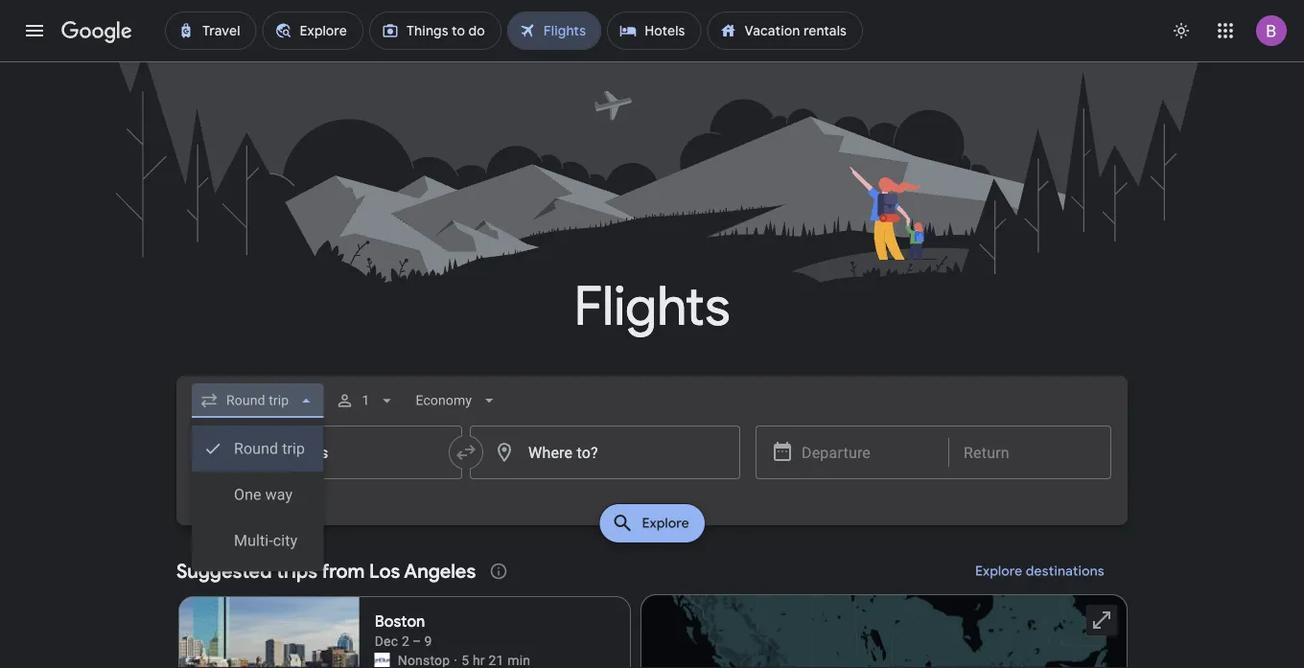 Task type: locate. For each thing, give the bounding box(es) containing it.
None text field
[[192, 426, 462, 480]]

 image
[[454, 651, 458, 669]]

option
[[192, 426, 324, 472], [192, 472, 324, 518], [192, 518, 324, 564]]

1 vertical spatial explore
[[976, 563, 1023, 580]]

Flight search field
[[161, 376, 1143, 572]]

explore inside suggested trips from los angeles region
[[976, 563, 1023, 580]]

boston
[[375, 612, 425, 632]]

change appearance image
[[1159, 8, 1205, 54]]

flights
[[574, 273, 730, 341]]

jetblue image
[[375, 653, 390, 669]]

select your ticket type. list box
[[192, 418, 324, 572]]

None field
[[192, 384, 324, 418], [408, 384, 506, 418], [192, 384, 324, 418], [408, 384, 506, 418]]

explore inside flight search box
[[642, 515, 689, 532]]

explore left the destinations
[[976, 563, 1023, 580]]

explore up suggested trips from los angeles region
[[642, 515, 689, 532]]

trips
[[276, 559, 317, 584]]

Return text field
[[964, 427, 1096, 479]]

0 horizontal spatial explore
[[642, 515, 689, 532]]

3 option from the top
[[192, 518, 324, 564]]

explore destinations button
[[953, 549, 1128, 595]]

1 option from the top
[[192, 426, 324, 472]]

explore
[[642, 515, 689, 532], [976, 563, 1023, 580]]

1 horizontal spatial explore
[[976, 563, 1023, 580]]

0 vertical spatial explore
[[642, 515, 689, 532]]

destinations
[[1026, 563, 1105, 580]]



Task type: describe. For each thing, give the bounding box(es) containing it.
suggested
[[176, 559, 272, 584]]

2 – 9
[[402, 634, 432, 649]]

suggested trips from los angeles
[[176, 559, 476, 584]]

boston dec 2 – 9
[[375, 612, 432, 649]]

main menu image
[[23, 19, 46, 42]]

1 button
[[327, 378, 404, 424]]

from
[[322, 559, 365, 584]]

los
[[369, 559, 400, 584]]

 image inside suggested trips from los angeles region
[[454, 651, 458, 669]]

explore for explore destinations
[[976, 563, 1023, 580]]

explore for explore
[[642, 515, 689, 532]]

angeles
[[404, 559, 476, 584]]

explore destinations
[[976, 563, 1105, 580]]

suggested trips from los angeles region
[[176, 549, 1128, 669]]

explore button
[[600, 505, 705, 543]]

1
[[362, 393, 370, 409]]

dec
[[375, 634, 398, 649]]

Departure text field
[[802, 427, 934, 479]]

Where to? text field
[[470, 426, 740, 480]]

2 option from the top
[[192, 472, 324, 518]]



Task type: vqa. For each thing, say whether or not it's contained in the screenshot.
Footer inside the Google Maps element
no



